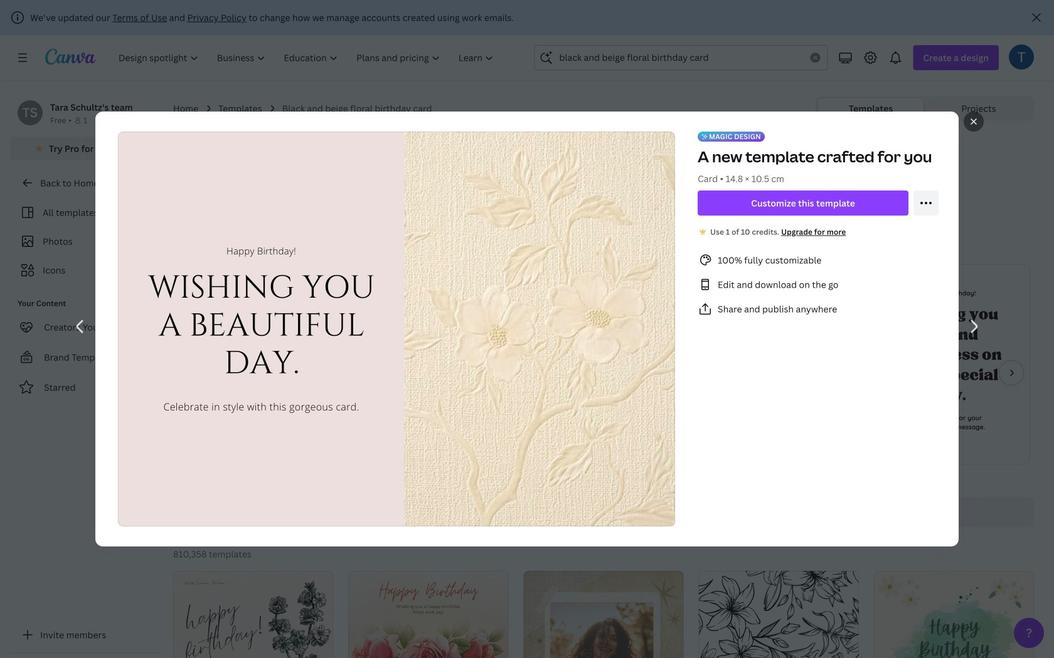 Task type: describe. For each thing, give the bounding box(es) containing it.
black and beige floral birthday card image
[[173, 572, 333, 659]]

top level navigation element
[[110, 45, 504, 70]]

black white floral birthday greetings card image
[[699, 572, 859, 659]]



Task type: locate. For each thing, give the bounding box(es) containing it.
beige and white floral scrapbook birthday card image
[[524, 572, 684, 659]]

list
[[698, 253, 939, 317]]

pink and beige floral birthday card image
[[348, 572, 508, 659]]

tara schultz's team element
[[18, 100, 43, 125]]

group
[[705, 230, 1030, 482], [173, 264, 454, 482], [459, 264, 742, 482]]

green and beige watercolor florar birthday card image
[[874, 572, 1034, 659]]

tara schultz's team image
[[18, 100, 43, 125]]

None search field
[[534, 45, 828, 70]]



Task type: vqa. For each thing, say whether or not it's contained in the screenshot.
Beige and White Floral Scrapbook Birthday Card image
yes



